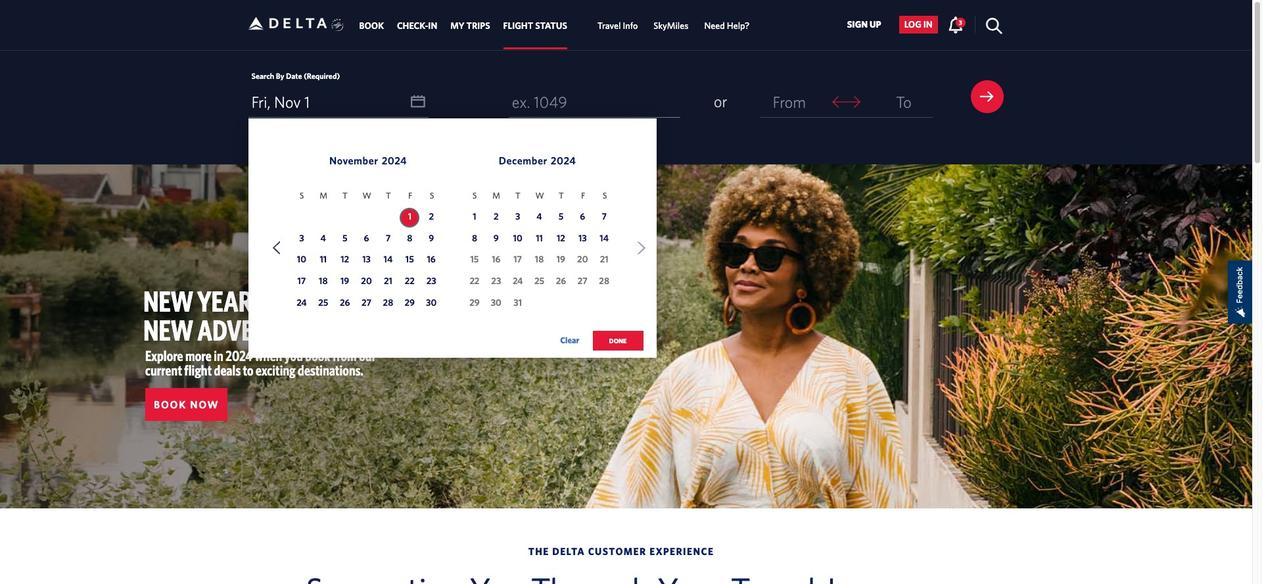 Task type: vqa. For each thing, say whether or not it's contained in the screenshot.


Task type: describe. For each thing, give the bounding box(es) containing it.
book now link
[[145, 388, 228, 421]]

explore
[[145, 347, 183, 364]]

0 vertical spatial 28
[[599, 276, 610, 286]]

w for november
[[363, 191, 371, 201]]

1 for second 1 "link" from the left
[[473, 211, 477, 221]]

log in
[[905, 19, 933, 30]]

0 horizontal spatial 10 link
[[293, 252, 310, 269]]

customer
[[588, 546, 647, 557]]

our
[[359, 347, 376, 364]]

1 t from the left
[[343, 191, 348, 201]]

you
[[285, 347, 303, 364]]

1 horizontal spatial 17
[[514, 254, 522, 265]]

2 for december 2024
[[494, 211, 499, 221]]

f for november 2024
[[408, 191, 412, 201]]

year,
[[198, 284, 258, 318]]

1 horizontal spatial 3 link
[[510, 209, 527, 226]]

0 horizontal spatial 4
[[321, 232, 326, 243]]

21 link
[[380, 274, 397, 291]]

1 23 from the left
[[427, 276, 437, 286]]

1 inside popup button
[[304, 93, 310, 111]]

1 horizontal spatial 7 link
[[596, 209, 613, 226]]

1 22 from the left
[[405, 276, 415, 286]]

2024 inside explore more in 2024 when you book from our current flight deals to exciting destinations.
[[226, 347, 253, 364]]

from
[[773, 93, 806, 111]]

0 horizontal spatial 25
[[318, 297, 328, 308]]

26 inside "link"
[[340, 297, 350, 308]]

current
[[145, 362, 182, 378]]

0 horizontal spatial 7 link
[[380, 231, 397, 248]]

travel info
[[598, 21, 638, 31]]

nov
[[274, 93, 301, 111]]

my
[[451, 21, 465, 31]]

skymiles
[[654, 21, 689, 31]]

26 link
[[337, 295, 354, 312]]

19 link
[[337, 274, 354, 291]]

0 vertical spatial 25
[[535, 276, 545, 286]]

0 horizontal spatial 5 link
[[337, 231, 354, 248]]

by
[[276, 71, 284, 80]]

1 vertical spatial 18
[[319, 276, 328, 286]]

done
[[609, 337, 627, 345]]

need help?
[[705, 21, 750, 31]]

2 30 from the left
[[491, 297, 502, 308]]

deals
[[214, 362, 241, 378]]

november 2024
[[329, 155, 407, 167]]

0 horizontal spatial 17
[[298, 276, 306, 286]]

2 t from the left
[[386, 191, 391, 201]]

0 horizontal spatial 13 link
[[358, 252, 375, 269]]

0 vertical spatial 27
[[578, 276, 588, 286]]

2 29 from the left
[[470, 297, 480, 308]]

m for november
[[320, 191, 327, 201]]

24 link
[[293, 295, 310, 312]]

1 vertical spatial 5
[[343, 232, 348, 243]]

0 horizontal spatial 13
[[363, 254, 371, 265]]

check-in
[[397, 21, 438, 31]]

0 vertical spatial 4 link
[[531, 209, 548, 226]]

0 vertical spatial 18
[[535, 254, 544, 265]]

0 vertical spatial 21
[[600, 254, 609, 265]]

0 vertical spatial 13
[[579, 232, 587, 243]]

travel
[[598, 21, 621, 31]]

1 vertical spatial 19
[[341, 276, 349, 286]]

more
[[186, 347, 212, 364]]

trips
[[467, 21, 490, 31]]

tab list containing book
[[353, 0, 758, 50]]

25 link
[[315, 295, 332, 312]]

1 s from the left
[[300, 191, 304, 201]]

14 for the topmost the 14 "link"
[[600, 232, 609, 243]]

1 8 link from the left
[[401, 231, 418, 248]]

explore more in 2024 when you book from our current flight deals to exciting destinations. link
[[145, 347, 376, 378]]

flight
[[504, 21, 534, 31]]

27 link
[[358, 295, 375, 312]]

from link
[[761, 87, 818, 117]]

1 9 link from the left
[[423, 231, 440, 248]]

0 vertical spatial 26
[[556, 276, 566, 286]]

december 2024
[[499, 155, 576, 167]]

search
[[252, 71, 274, 80]]

clear button
[[560, 331, 580, 351]]

explore more in 2024 when you book from our current flight deals to exciting destinations.
[[145, 347, 376, 378]]

1 vertical spatial 27
[[362, 297, 372, 308]]

2 8 from the left
[[472, 232, 477, 243]]

adventures
[[198, 313, 335, 347]]

calendar expanded, use arrow keys to select date application
[[248, 118, 657, 364]]

0 vertical spatial 5
[[559, 211, 564, 221]]

log
[[905, 19, 922, 30]]

6 for top 6 link
[[580, 211, 586, 221]]

in
[[428, 21, 438, 31]]

4 t from the left
[[559, 191, 564, 201]]

0 vertical spatial 19
[[557, 254, 566, 265]]

3 for the middle 3 link
[[516, 211, 520, 221]]

14 for the left the 14 "link"
[[384, 254, 393, 265]]

29 link
[[401, 295, 418, 312]]

the
[[529, 546, 550, 557]]

sign up link
[[842, 16, 887, 33]]

book link
[[359, 14, 384, 38]]

1 8 from the left
[[407, 232, 413, 243]]

1 vertical spatial 6 link
[[358, 231, 375, 248]]

1 horizontal spatial 20
[[578, 254, 588, 265]]

done button
[[593, 331, 644, 351]]

1 horizontal spatial 4
[[537, 211, 542, 221]]

4 s from the left
[[603, 191, 607, 201]]

2 s from the left
[[430, 191, 434, 201]]

ex. 1049 number field
[[509, 87, 681, 118]]

skyteam image
[[331, 4, 344, 46]]

0 horizontal spatial 11
[[320, 254, 327, 265]]

to
[[897, 93, 912, 111]]

0 vertical spatial 6 link
[[574, 209, 591, 226]]

Search By Date (Required) text field
[[248, 87, 429, 118]]

20 link
[[358, 274, 375, 291]]

fri,
[[252, 93, 271, 111]]

date
[[286, 71, 302, 80]]

0 vertical spatial 3 link
[[948, 16, 966, 33]]

need
[[705, 21, 725, 31]]

31
[[514, 297, 522, 308]]

log in button
[[900, 16, 938, 33]]

2 9 from the left
[[494, 232, 499, 243]]

10 for the right 10 link
[[513, 232, 523, 243]]

16 link
[[423, 252, 440, 269]]

flight status link
[[504, 14, 567, 38]]

0 vertical spatial 14 link
[[596, 231, 613, 248]]

new year, new adventures
[[143, 284, 335, 347]]

1 horizontal spatial 24
[[513, 276, 523, 286]]

2 8 link from the left
[[466, 231, 483, 248]]

to link
[[876, 87, 933, 117]]

w for december
[[536, 191, 544, 201]]

now
[[190, 399, 219, 410]]

delta air lines image
[[248, 3, 327, 44]]

need help? link
[[705, 14, 750, 38]]

(required)
[[304, 71, 340, 80]]

skymiles link
[[654, 14, 689, 38]]

to
[[243, 362, 254, 378]]

2 link for december 2024
[[488, 209, 505, 226]]

info
[[623, 21, 638, 31]]

0 vertical spatial 3
[[959, 18, 963, 26]]

0 horizontal spatial 4 link
[[315, 231, 332, 248]]

fri, nov 1
[[252, 93, 310, 111]]

december
[[499, 155, 548, 167]]

fri, nov 1 button
[[248, 87, 429, 117]]

1 15 from the left
[[406, 254, 414, 265]]

1 vertical spatial 24
[[297, 297, 307, 308]]



Task type: locate. For each thing, give the bounding box(es) containing it.
2 horizontal spatial 3
[[959, 18, 963, 26]]

in right more
[[214, 347, 224, 364]]

f
[[408, 191, 412, 201], [581, 191, 585, 201]]

f for december 2024
[[581, 191, 585, 201]]

0 horizontal spatial 9
[[429, 232, 434, 243]]

24 down 17 link
[[297, 297, 307, 308]]

2 m from the left
[[493, 191, 500, 201]]

23
[[427, 276, 437, 286], [491, 276, 501, 286]]

2024 for december 2024
[[551, 155, 576, 167]]

1 horizontal spatial f
[[581, 191, 585, 201]]

3 link down december
[[510, 209, 527, 226]]

1 vertical spatial 6
[[364, 232, 369, 243]]

20
[[578, 254, 588, 265], [361, 276, 372, 286]]

from
[[333, 347, 357, 364]]

t down november
[[343, 191, 348, 201]]

0 vertical spatial 12 link
[[553, 231, 570, 248]]

10 link up 31
[[510, 231, 527, 248]]

3 t from the left
[[516, 191, 521, 201]]

1 m from the left
[[320, 191, 327, 201]]

2 horizontal spatial 2024
[[551, 155, 576, 167]]

7
[[602, 211, 607, 221], [386, 232, 391, 243]]

2 f from the left
[[581, 191, 585, 201]]

0 horizontal spatial 15
[[406, 254, 414, 265]]

0 vertical spatial 11 link
[[531, 231, 548, 248]]

4 up the 18 link
[[321, 232, 326, 243]]

when
[[255, 347, 282, 364]]

2 vertical spatial 3
[[299, 232, 304, 243]]

1 horizontal spatial 8 link
[[466, 231, 483, 248]]

1 vertical spatial 12
[[341, 254, 349, 265]]

2 23 from the left
[[491, 276, 501, 286]]

3 link right log in on the right of page
[[948, 16, 966, 33]]

1 vertical spatial 14
[[384, 254, 393, 265]]

the delta customer experience
[[529, 546, 714, 557]]

1 vertical spatial 3 link
[[510, 209, 527, 226]]

15
[[406, 254, 414, 265], [471, 254, 479, 265]]

experience
[[650, 546, 714, 557]]

3 for 3 link to the left
[[299, 232, 304, 243]]

6 for bottom 6 link
[[364, 232, 369, 243]]

2 for november 2024
[[429, 211, 434, 221]]

28 up done
[[599, 276, 610, 286]]

1 vertical spatial book
[[154, 399, 187, 410]]

1 horizontal spatial 26
[[556, 276, 566, 286]]

1 vertical spatial 25
[[318, 297, 328, 308]]

5 up 19 link
[[343, 232, 348, 243]]

0 vertical spatial 10
[[513, 232, 523, 243]]

17 link
[[293, 274, 310, 291]]

14
[[600, 232, 609, 243], [384, 254, 393, 265]]

10 up 31
[[513, 232, 523, 243]]

2 vertical spatial 3 link
[[293, 231, 310, 248]]

2 link
[[423, 209, 440, 226], [488, 209, 505, 226]]

1 vertical spatial 20
[[361, 276, 372, 286]]

1 1 link from the left
[[401, 209, 418, 226]]

0 vertical spatial 12
[[557, 232, 566, 243]]

book right skyteam image
[[359, 21, 384, 31]]

16
[[427, 254, 436, 265], [492, 254, 501, 265]]

4 link
[[531, 209, 548, 226], [315, 231, 332, 248]]

2 link up the 16 link
[[423, 209, 440, 226]]

1 horizontal spatial 4 link
[[531, 209, 548, 226]]

4 down december 2024 on the top left of page
[[537, 211, 542, 221]]

1 horizontal spatial 10
[[513, 232, 523, 243]]

t down november 2024
[[386, 191, 391, 201]]

2024 for november 2024
[[382, 155, 407, 167]]

4
[[537, 211, 542, 221], [321, 232, 326, 243]]

24 up 31
[[513, 276, 523, 286]]

1 vertical spatial 13
[[363, 254, 371, 265]]

10 for left 10 link
[[297, 254, 306, 265]]

1 29 from the left
[[405, 297, 415, 308]]

17
[[514, 254, 522, 265], [298, 276, 306, 286]]

tab list
[[353, 0, 758, 50]]

1 vertical spatial 14 link
[[380, 252, 397, 269]]

22 right 23 link
[[470, 276, 480, 286]]

m for december
[[493, 191, 500, 201]]

1 horizontal spatial w
[[536, 191, 544, 201]]

24
[[513, 276, 523, 286], [297, 297, 307, 308]]

exciting
[[256, 362, 296, 378]]

20 inside 20 link
[[361, 276, 372, 286]]

4 link up the 18 link
[[315, 231, 332, 248]]

6 link
[[574, 209, 591, 226], [358, 231, 375, 248]]

26 up clear
[[556, 276, 566, 286]]

book
[[359, 21, 384, 31], [154, 399, 187, 410]]

1 horizontal spatial 13 link
[[574, 231, 591, 248]]

19
[[557, 254, 566, 265], [341, 276, 349, 286]]

0 horizontal spatial 18
[[319, 276, 328, 286]]

3 up 17 link
[[299, 232, 304, 243]]

1 vertical spatial 3
[[516, 211, 520, 221]]

16 right the 16 link
[[492, 254, 501, 265]]

17 left the 18 link
[[298, 276, 306, 286]]

15 left the 16 link
[[406, 254, 414, 265]]

17 up 31
[[514, 254, 522, 265]]

2 9 link from the left
[[488, 231, 505, 248]]

1 horizontal spatial 6
[[580, 211, 586, 221]]

27 up clear
[[578, 276, 588, 286]]

11 link
[[531, 231, 548, 248], [315, 252, 332, 269]]

1 for second 1 "link" from the right
[[408, 211, 412, 221]]

sign up
[[848, 19, 882, 30]]

clear
[[560, 335, 580, 345]]

12
[[557, 232, 566, 243], [341, 254, 349, 265]]

0 horizontal spatial 9 link
[[423, 231, 440, 248]]

w down november 2024
[[363, 191, 371, 201]]

1 vertical spatial 21
[[384, 276, 393, 286]]

2024 left when
[[226, 347, 253, 364]]

0 horizontal spatial 3 link
[[293, 231, 310, 248]]

1 vertical spatial 4
[[321, 232, 326, 243]]

2024 right december
[[551, 155, 576, 167]]

w
[[363, 191, 371, 201], [536, 191, 544, 201]]

1 horizontal spatial 18
[[535, 254, 544, 265]]

7 link
[[596, 209, 613, 226], [380, 231, 397, 248]]

1
[[304, 93, 310, 111], [408, 211, 412, 221], [473, 211, 477, 221]]

3 link up 17 link
[[293, 231, 310, 248]]

t down december 2024 on the top left of page
[[559, 191, 564, 201]]

1 vertical spatial 11 link
[[315, 252, 332, 269]]

1 horizontal spatial 16
[[492, 254, 501, 265]]

1 2 from the left
[[429, 211, 434, 221]]

3
[[959, 18, 963, 26], [516, 211, 520, 221], [299, 232, 304, 243]]

1 16 from the left
[[427, 254, 436, 265]]

1 new from the top
[[143, 284, 193, 318]]

0 horizontal spatial 16
[[427, 254, 436, 265]]

w down december 2024 on the top left of page
[[536, 191, 544, 201]]

2 2 from the left
[[494, 211, 499, 221]]

1 9 from the left
[[429, 232, 434, 243]]

10 link up 17 link
[[293, 252, 310, 269]]

0 vertical spatial 4
[[537, 211, 542, 221]]

1 30 from the left
[[426, 297, 437, 308]]

1 vertical spatial 13 link
[[358, 252, 375, 269]]

2 new from the top
[[143, 313, 193, 347]]

0 vertical spatial 11
[[536, 232, 543, 243]]

1 vertical spatial 7
[[386, 232, 391, 243]]

1 horizontal spatial 1
[[408, 211, 412, 221]]

status
[[535, 21, 567, 31]]

0 horizontal spatial 29
[[405, 297, 415, 308]]

3 down december
[[516, 211, 520, 221]]

23 right 23 link
[[491, 276, 501, 286]]

0 horizontal spatial 26
[[340, 297, 350, 308]]

3 s from the left
[[473, 191, 477, 201]]

0 horizontal spatial 12
[[341, 254, 349, 265]]

or
[[714, 92, 728, 110]]

1 horizontal spatial 12 link
[[553, 231, 570, 248]]

book inside tab list
[[359, 21, 384, 31]]

1 horizontal spatial 11
[[536, 232, 543, 243]]

2 2 link from the left
[[488, 209, 505, 226]]

0 horizontal spatial 23
[[427, 276, 437, 286]]

5 link down december 2024 on the top left of page
[[553, 209, 570, 226]]

0 vertical spatial 5 link
[[553, 209, 570, 226]]

30 link
[[423, 295, 440, 312]]

1 vertical spatial 7 link
[[380, 231, 397, 248]]

2 16 from the left
[[492, 254, 501, 265]]

1 horizontal spatial 25
[[535, 276, 545, 286]]

27 down 20 link
[[362, 297, 372, 308]]

1 w from the left
[[363, 191, 371, 201]]

12 for the bottommost 12 "link"
[[341, 254, 349, 265]]

0 horizontal spatial f
[[408, 191, 412, 201]]

in
[[924, 19, 933, 30], [214, 347, 224, 364]]

1 horizontal spatial 10 link
[[510, 231, 527, 248]]

2
[[429, 211, 434, 221], [494, 211, 499, 221]]

13 link
[[574, 231, 591, 248], [358, 252, 375, 269]]

23 link
[[423, 274, 440, 291]]

27
[[578, 276, 588, 286], [362, 297, 372, 308]]

2 horizontal spatial 3 link
[[948, 16, 966, 33]]

1 vertical spatial 10
[[297, 254, 306, 265]]

1 vertical spatial 12 link
[[337, 252, 354, 269]]

0 vertical spatial 10 link
[[510, 231, 527, 248]]

1 horizontal spatial 30
[[491, 297, 502, 308]]

in right the "log"
[[924, 19, 933, 30]]

2 15 from the left
[[471, 254, 479, 265]]

30 down 23 link
[[426, 297, 437, 308]]

23 down the 16 link
[[427, 276, 437, 286]]

2 link down december
[[488, 209, 505, 226]]

10 link
[[510, 231, 527, 248], [293, 252, 310, 269]]

0 horizontal spatial 24
[[297, 297, 307, 308]]

0 horizontal spatial 11 link
[[315, 252, 332, 269]]

up
[[870, 19, 882, 30]]

1 f from the left
[[408, 191, 412, 201]]

0 horizontal spatial w
[[363, 191, 371, 201]]

30 left 31
[[491, 297, 502, 308]]

0 vertical spatial 14
[[600, 232, 609, 243]]

0 horizontal spatial 5
[[343, 232, 348, 243]]

1 horizontal spatial 28
[[599, 276, 610, 286]]

0 vertical spatial in
[[924, 19, 933, 30]]

4 link down december 2024 on the top left of page
[[531, 209, 548, 226]]

flight
[[184, 362, 212, 378]]

18 link
[[315, 274, 332, 291]]

2 22 from the left
[[470, 276, 480, 286]]

my trips link
[[451, 14, 490, 38]]

2 1 link from the left
[[466, 209, 483, 226]]

book left now
[[154, 399, 187, 410]]

in inside button
[[924, 19, 933, 30]]

5
[[559, 211, 564, 221], [343, 232, 348, 243]]

2024 right november
[[382, 155, 407, 167]]

t down december
[[516, 191, 521, 201]]

1 link
[[401, 209, 418, 226], [466, 209, 483, 226]]

2024
[[382, 155, 407, 167], [551, 155, 576, 167], [226, 347, 253, 364]]

5 down december 2024 on the top left of page
[[559, 211, 564, 221]]

0 horizontal spatial 14
[[384, 254, 393, 265]]

0 horizontal spatial 14 link
[[380, 252, 397, 269]]

0 horizontal spatial 28
[[383, 297, 393, 308]]

0 horizontal spatial 7
[[386, 232, 391, 243]]

flight status
[[504, 21, 567, 31]]

15 link
[[401, 252, 418, 269]]

0 vertical spatial 7
[[602, 211, 607, 221]]

search by date (required)
[[252, 71, 340, 80]]

1 2 link from the left
[[423, 209, 440, 226]]

3 link
[[948, 16, 966, 33], [510, 209, 527, 226], [293, 231, 310, 248]]

book
[[305, 347, 330, 364]]

1 vertical spatial 4 link
[[315, 231, 332, 248]]

1 horizontal spatial 13
[[579, 232, 587, 243]]

18
[[535, 254, 544, 265], [319, 276, 328, 286]]

28 link
[[380, 295, 397, 312]]

26 down 19 link
[[340, 297, 350, 308]]

22 down 15 link
[[405, 276, 415, 286]]

1 vertical spatial 28
[[383, 297, 393, 308]]

1 horizontal spatial 29
[[470, 297, 480, 308]]

3 right log in on the right of page
[[959, 18, 963, 26]]

delta
[[553, 546, 585, 557]]

check-in link
[[397, 14, 438, 38]]

0 horizontal spatial 3
[[299, 232, 304, 243]]

0 horizontal spatial 1 link
[[401, 209, 418, 226]]

2 link for november 2024
[[423, 209, 440, 226]]

0 horizontal spatial book
[[154, 399, 187, 410]]

10 up 17 link
[[297, 254, 306, 265]]

29 left 31
[[470, 297, 480, 308]]

5 link up 19 link
[[337, 231, 354, 248]]

november
[[329, 155, 379, 167]]

29
[[405, 297, 415, 308], [470, 297, 480, 308]]

sign
[[848, 19, 868, 30]]

in inside explore more in 2024 when you book from our current flight deals to exciting destinations.
[[214, 347, 224, 364]]

30
[[426, 297, 437, 308], [491, 297, 502, 308]]

destinations.
[[298, 362, 364, 378]]

help?
[[727, 21, 750, 31]]

22 link
[[401, 274, 418, 291]]

new
[[143, 284, 193, 318], [143, 313, 193, 347]]

book for book now
[[154, 399, 187, 410]]

0 horizontal spatial 8
[[407, 232, 413, 243]]

1 horizontal spatial 5 link
[[553, 209, 570, 226]]

29 down "22" link
[[405, 297, 415, 308]]

1 horizontal spatial 6 link
[[574, 209, 591, 226]]

2 w from the left
[[536, 191, 544, 201]]

28 down "21" link
[[383, 297, 393, 308]]

22
[[405, 276, 415, 286], [470, 276, 480, 286]]

1 horizontal spatial book
[[359, 21, 384, 31]]

28
[[599, 276, 610, 286], [383, 297, 393, 308]]

my trips
[[451, 21, 490, 31]]

travel info link
[[598, 14, 638, 38]]

0 horizontal spatial 2 link
[[423, 209, 440, 226]]

book for book
[[359, 21, 384, 31]]

8
[[407, 232, 413, 243], [472, 232, 477, 243]]

1 horizontal spatial 23
[[491, 276, 501, 286]]

1 horizontal spatial 2 link
[[488, 209, 505, 226]]

book now
[[154, 399, 219, 410]]

1 horizontal spatial 11 link
[[531, 231, 548, 248]]

12 for the right 12 "link"
[[557, 232, 566, 243]]

1 horizontal spatial 15
[[471, 254, 479, 265]]

25
[[535, 276, 545, 286], [318, 297, 328, 308]]

0 horizontal spatial 12 link
[[337, 252, 354, 269]]

15 right the 16 link
[[471, 254, 479, 265]]

check-
[[397, 21, 428, 31]]

2 horizontal spatial 1
[[473, 211, 477, 221]]

16 right 15 link
[[427, 254, 436, 265]]



